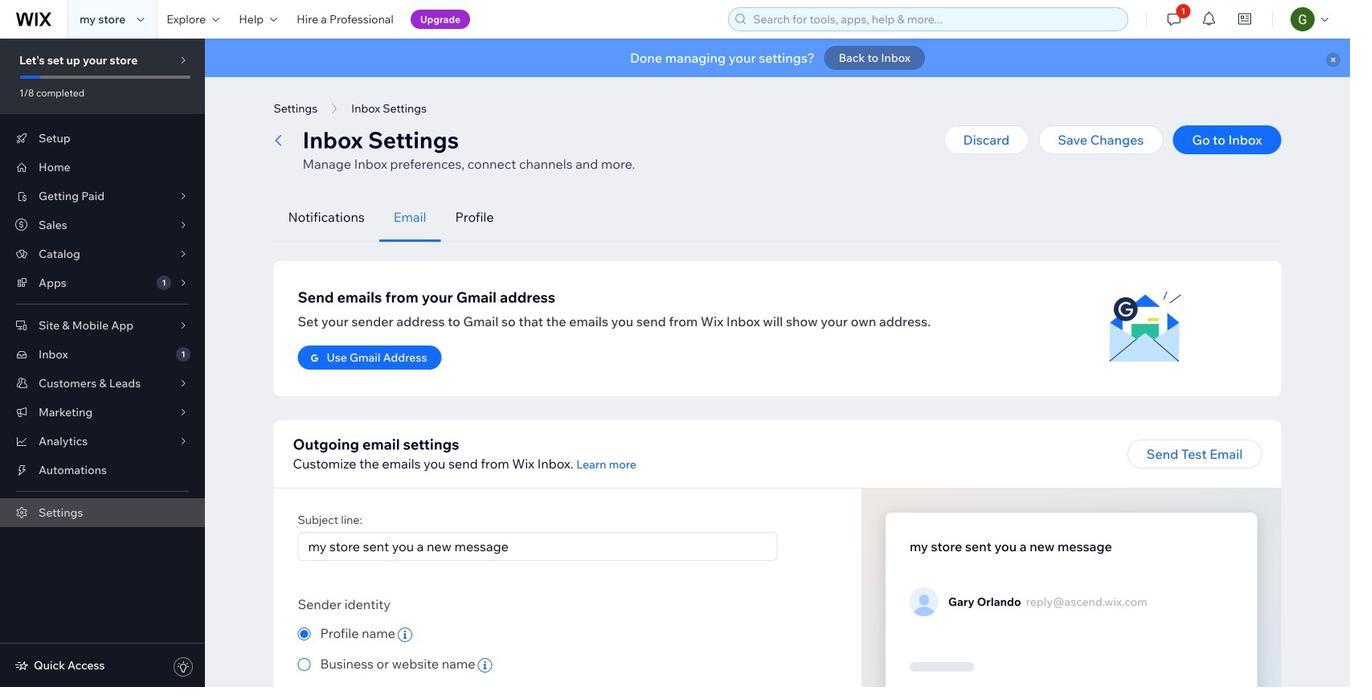 Task type: describe. For each thing, give the bounding box(es) containing it.
sidebar element
[[0, 39, 205, 687]]

Search for tools, apps, help & more... field
[[749, 8, 1123, 31]]



Task type: vqa. For each thing, say whether or not it's contained in the screenshot.
first report from the top of the page
no



Task type: locate. For each thing, give the bounding box(es) containing it.
Write your email subject here… field
[[303, 533, 772, 560]]

alert
[[205, 39, 1351, 77]]

option group
[[298, 624, 778, 687]]



